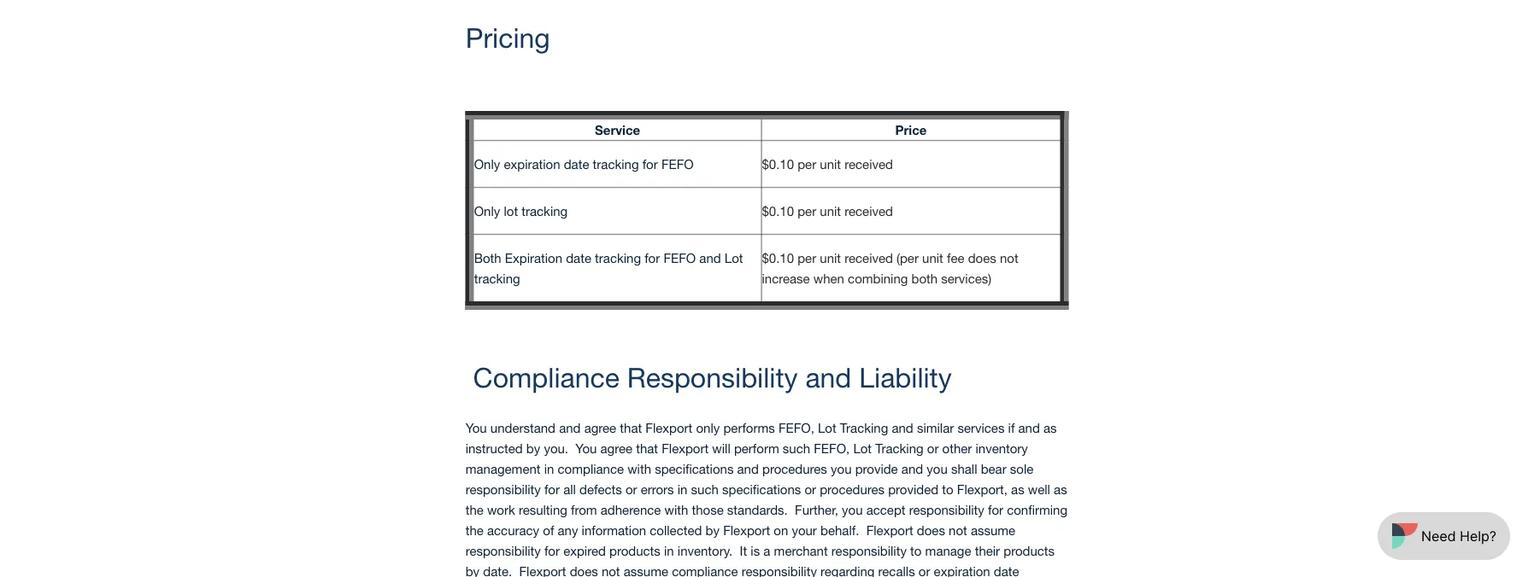 Task type: vqa. For each thing, say whether or not it's contained in the screenshot.


Task type: describe. For each thing, give the bounding box(es) containing it.
tracking right lot
[[522, 203, 568, 218]]

work
[[487, 503, 515, 518]]

1 horizontal spatial compliance
[[672, 565, 738, 578]]

tracking right expiration
[[595, 250, 641, 265]]

recalls
[[878, 565, 915, 578]]

received for only expiration date tracking for fefo
[[845, 156, 893, 171]]

as down "sole" at the bottom of page
[[1011, 483, 1025, 498]]

both
[[912, 271, 938, 286]]

1 vertical spatial fefo,
[[814, 442, 850, 457]]

you left provide
[[831, 462, 852, 477]]

accept
[[866, 503, 906, 518]]

fefo for only expiration date tracking for fefo
[[662, 156, 694, 171]]

unit for only lot tracking
[[820, 203, 841, 218]]

1 horizontal spatial you
[[576, 442, 597, 457]]

flexport left only
[[646, 421, 693, 436]]

regarding
[[821, 565, 875, 578]]

$0.10 for only lot tracking
[[762, 203, 794, 218]]

responsibility down "a" at the bottom of the page
[[742, 565, 817, 578]]

flexport down accept
[[866, 524, 913, 539]]

1 horizontal spatial does
[[917, 524, 945, 539]]

is
[[751, 544, 760, 559]]

received for both expiration date tracking for fefo and lot tracking
[[845, 250, 893, 265]]

you left shall on the right bottom
[[927, 462, 948, 477]]

1 products from the left
[[609, 544, 661, 559]]

responsibility down management
[[466, 483, 541, 498]]

1 vertical spatial agree
[[601, 442, 633, 457]]

adherence
[[601, 503, 661, 518]]

management
[[466, 462, 541, 477]]

it
[[740, 544, 747, 559]]

flexport,
[[957, 483, 1008, 498]]

date for expiration
[[564, 156, 589, 171]]

per for both expiration date tracking for fefo and lot tracking
[[798, 250, 816, 265]]

or right recalls
[[919, 565, 930, 578]]

as right well
[[1054, 483, 1067, 498]]

$0.10 per unit received for only expiration date tracking for fefo
[[762, 156, 897, 171]]

instructed
[[466, 442, 523, 457]]

inventory
[[976, 442, 1028, 457]]

only for only lot tracking
[[474, 203, 500, 218]]

fee
[[947, 250, 965, 265]]

your
[[792, 524, 817, 539]]

and inside both expiration date tracking for fefo and lot tracking
[[699, 250, 721, 265]]

all
[[563, 483, 576, 498]]

flexport down only
[[662, 442, 709, 457]]

a
[[764, 544, 771, 559]]

0 vertical spatial you
[[466, 421, 487, 436]]

1 the from the top
[[466, 503, 484, 518]]

0 vertical spatial to
[[942, 483, 954, 498]]

confirming
[[1007, 503, 1068, 518]]

2 horizontal spatial in
[[678, 483, 688, 498]]

only for only expiration date tracking for fefo
[[474, 156, 500, 171]]

increase
[[762, 271, 810, 286]]

accuracy
[[487, 524, 539, 539]]

only expiration date tracking for fefo
[[474, 156, 694, 171]]

when
[[814, 271, 844, 286]]

responsibility down accuracy
[[466, 544, 541, 559]]

$0.10 for only expiration date tracking for fefo
[[762, 156, 794, 171]]

1 horizontal spatial in
[[664, 544, 674, 559]]

0 horizontal spatial by
[[466, 565, 480, 578]]

pricing
[[466, 21, 550, 53]]

1 vertical spatial procedures
[[820, 483, 885, 498]]

1 vertical spatial specifications
[[722, 483, 801, 498]]

flexport up 'it'
[[723, 524, 770, 539]]

similar
[[917, 421, 954, 436]]

0 vertical spatial specifications
[[655, 462, 734, 477]]

you understand and agree that flexport only performs fefo, lot tracking and similar services if and as instructed by you.  you agree that flexport will perform such fefo, lot tracking or other inventory management in compliance with specifications and procedures you provide and you shall bear sole responsibility for all defects or errors in such specifications or procedures provided to flexport, as well as the work resulting from adherence with those standards.  further, you accept responsibility for confirming the accuracy of any information collected by flexport on your behalf.  flexport does not assume responsibility for expired products in inventory.  it is a merchant responsibility to manage their products by date.  flexport does not assume compliance responsibility regarding recalls or expirati
[[466, 421, 1068, 578]]

well
[[1028, 483, 1050, 498]]

or down similar
[[927, 442, 939, 457]]

merchant
[[774, 544, 828, 559]]

any
[[558, 524, 578, 539]]

2 vertical spatial lot
[[853, 442, 872, 457]]

per for only expiration date tracking for fefo
[[798, 156, 816, 171]]

you left accept
[[842, 503, 863, 518]]

$0.10 per unit received (per unit fee does not increase when combining both services)
[[762, 250, 1019, 286]]

1 vertical spatial tracking
[[875, 442, 924, 457]]

flexport down of
[[519, 565, 566, 578]]

compliance
[[473, 362, 620, 394]]

responsibility
[[627, 362, 798, 394]]

fefo for both expiration date tracking for fefo and lot tracking
[[664, 250, 696, 265]]

unit for only expiration date tracking for fefo
[[820, 156, 841, 171]]

responsibility up regarding
[[832, 544, 907, 559]]

services
[[958, 421, 1005, 436]]

their
[[975, 544, 1000, 559]]

of
[[543, 524, 554, 539]]

other
[[942, 442, 972, 457]]

(per
[[897, 250, 919, 265]]

1 vertical spatial lot
[[818, 421, 837, 436]]

bear
[[981, 462, 1007, 477]]

$0.10 for both expiration date tracking for fefo and lot tracking
[[762, 250, 794, 265]]



Task type: locate. For each thing, give the bounding box(es) containing it.
to down shall on the right bottom
[[942, 483, 954, 498]]

only left expiration
[[474, 156, 500, 171]]

2 the from the top
[[466, 524, 484, 539]]

2 horizontal spatial by
[[706, 524, 720, 539]]

or up adherence
[[626, 483, 637, 498]]

does down expired
[[570, 565, 598, 578]]

or up "further,"
[[805, 483, 816, 498]]

procedures down provide
[[820, 483, 885, 498]]

both expiration date tracking for fefo and lot tracking
[[474, 250, 743, 286]]

such
[[783, 442, 810, 457], [691, 483, 719, 498]]

and
[[699, 250, 721, 265], [806, 362, 852, 394], [559, 421, 581, 436], [892, 421, 914, 436], [1018, 421, 1040, 436], [737, 462, 759, 477], [902, 462, 923, 477]]

1 horizontal spatial products
[[1004, 544, 1055, 559]]

0 horizontal spatial you
[[466, 421, 487, 436]]

lot
[[504, 203, 518, 218]]

1 vertical spatial $0.10
[[762, 203, 794, 218]]

2 horizontal spatial does
[[968, 250, 996, 265]]

or
[[927, 442, 939, 457], [626, 483, 637, 498], [805, 483, 816, 498], [919, 565, 930, 578]]

2 $0.10 per unit received from the top
[[762, 203, 897, 218]]

does up services)
[[968, 250, 996, 265]]

0 vertical spatial such
[[783, 442, 810, 457]]

2 vertical spatial does
[[570, 565, 598, 578]]

0 horizontal spatial assume
[[624, 565, 668, 578]]

not down expired
[[602, 565, 620, 578]]

such right perform
[[783, 442, 810, 457]]

1 horizontal spatial lot
[[818, 421, 837, 436]]

0 vertical spatial does
[[968, 250, 996, 265]]

products down information
[[609, 544, 661, 559]]

manage
[[925, 544, 971, 559]]

you up defects
[[576, 442, 597, 457]]

only lot tracking
[[474, 203, 571, 218]]

agree
[[584, 421, 616, 436], [601, 442, 633, 457]]

2 horizontal spatial not
[[1000, 250, 1019, 265]]

that
[[620, 421, 642, 436], [636, 442, 658, 457]]

0 vertical spatial by
[[526, 442, 540, 457]]

2 vertical spatial by
[[466, 565, 480, 578]]

per
[[798, 156, 816, 171], [798, 203, 816, 218], [798, 250, 816, 265]]

1 vertical spatial in
[[678, 483, 688, 498]]

$0.10 per unit received for only lot tracking
[[762, 203, 897, 218]]

0 horizontal spatial lot
[[725, 250, 743, 265]]

$0.10 per unit received
[[762, 156, 897, 171], [762, 203, 897, 218]]

2 vertical spatial not
[[602, 565, 620, 578]]

1 vertical spatial received
[[845, 203, 893, 218]]

1 $0.10 per unit received from the top
[[762, 156, 897, 171]]

0 vertical spatial fefo
[[662, 156, 694, 171]]

2 vertical spatial received
[[845, 250, 893, 265]]

tracking
[[593, 156, 639, 171], [522, 203, 568, 218], [595, 250, 641, 265], [474, 271, 520, 286]]

you
[[831, 462, 852, 477], [927, 462, 948, 477], [842, 503, 863, 518]]

2 vertical spatial in
[[664, 544, 674, 559]]

0 vertical spatial with
[[628, 462, 651, 477]]

0 horizontal spatial such
[[691, 483, 719, 498]]

only
[[474, 156, 500, 171], [474, 203, 500, 218]]

1 vertical spatial such
[[691, 483, 719, 498]]

you up instructed
[[466, 421, 487, 436]]

1 vertical spatial you
[[576, 442, 597, 457]]

defects
[[580, 483, 622, 498]]

liability
[[859, 362, 952, 394]]

provided
[[888, 483, 939, 498]]

provide
[[855, 462, 898, 477]]

understand
[[491, 421, 556, 436]]

in down collected
[[664, 544, 674, 559]]

those
[[692, 503, 724, 518]]

1 horizontal spatial not
[[949, 524, 967, 539]]

2 vertical spatial per
[[798, 250, 816, 265]]

0 vertical spatial per
[[798, 156, 816, 171]]

unit for both expiration date tracking for fefo and lot tracking
[[820, 250, 841, 265]]

such up those
[[691, 483, 719, 498]]

3 per from the top
[[798, 250, 816, 265]]

tracking
[[840, 421, 888, 436], [875, 442, 924, 457]]

0 vertical spatial $0.10 per unit received
[[762, 156, 897, 171]]

by
[[526, 442, 540, 457], [706, 524, 720, 539], [466, 565, 480, 578]]

0 vertical spatial compliance
[[558, 462, 624, 477]]

0 vertical spatial assume
[[971, 524, 1016, 539]]

as
[[1044, 421, 1057, 436], [1011, 483, 1025, 498], [1054, 483, 1067, 498]]

on
[[774, 524, 788, 539]]

1 vertical spatial assume
[[624, 565, 668, 578]]

responsibility down provided at the bottom right of the page
[[909, 503, 985, 518]]

errors
[[641, 483, 674, 498]]

1 horizontal spatial by
[[526, 442, 540, 457]]

the left work
[[466, 503, 484, 518]]

will
[[712, 442, 731, 457]]

3 $0.10 from the top
[[762, 250, 794, 265]]

1 horizontal spatial to
[[942, 483, 954, 498]]

0 vertical spatial only
[[474, 156, 500, 171]]

products right their
[[1004, 544, 1055, 559]]

specifications down 'will'
[[655, 462, 734, 477]]

$0.10 inside $0.10 per unit received (per unit fee does not increase when combining both services)
[[762, 250, 794, 265]]

1 received from the top
[[845, 156, 893, 171]]

received inside $0.10 per unit received (per unit fee does not increase when combining both services)
[[845, 250, 893, 265]]

resulting
[[519, 503, 567, 518]]

0 vertical spatial fefo,
[[779, 421, 814, 436]]

fefo,
[[779, 421, 814, 436], [814, 442, 850, 457]]

0 vertical spatial not
[[1000, 250, 1019, 265]]

price
[[895, 122, 927, 138]]

perform
[[734, 442, 779, 457]]

expiration
[[505, 250, 562, 265]]

as right if
[[1044, 421, 1057, 436]]

assume down collected
[[624, 565, 668, 578]]

information
[[582, 524, 646, 539]]

expired
[[563, 544, 606, 559]]

does
[[968, 250, 996, 265], [917, 524, 945, 539], [570, 565, 598, 578]]

0 vertical spatial in
[[544, 462, 554, 477]]

1 vertical spatial $0.10 per unit received
[[762, 203, 897, 218]]

0 horizontal spatial in
[[544, 462, 554, 477]]

shall
[[951, 462, 977, 477]]

not up the manage
[[949, 524, 967, 539]]

fefo
[[662, 156, 694, 171], [664, 250, 696, 265]]

specifications down perform
[[722, 483, 801, 498]]

1 vertical spatial by
[[706, 524, 720, 539]]

1 vertical spatial per
[[798, 203, 816, 218]]

1 horizontal spatial such
[[783, 442, 810, 457]]

date
[[564, 156, 589, 171], [566, 250, 591, 265]]

1 vertical spatial not
[[949, 524, 967, 539]]

0 vertical spatial lot
[[725, 250, 743, 265]]

sole
[[1010, 462, 1034, 477]]

2 products from the left
[[1004, 544, 1055, 559]]

0 vertical spatial received
[[845, 156, 893, 171]]

1 vertical spatial to
[[910, 544, 922, 559]]

does inside $0.10 per unit received (per unit fee does not increase when combining both services)
[[968, 250, 996, 265]]

compliance up defects
[[558, 462, 624, 477]]

combining
[[848, 271, 908, 286]]

0 vertical spatial tracking
[[840, 421, 888, 436]]

0 horizontal spatial products
[[609, 544, 661, 559]]

0 vertical spatial agree
[[584, 421, 616, 436]]

procedures down perform
[[762, 462, 827, 477]]

collected
[[650, 524, 702, 539]]

1 vertical spatial only
[[474, 203, 500, 218]]

date inside both expiration date tracking for fefo and lot tracking
[[566, 250, 591, 265]]

1 per from the top
[[798, 156, 816, 171]]

0 horizontal spatial compliance
[[558, 462, 624, 477]]

0 horizontal spatial with
[[628, 462, 651, 477]]

with up errors
[[628, 462, 651, 477]]

1 horizontal spatial with
[[665, 503, 688, 518]]

0 horizontal spatial does
[[570, 565, 598, 578]]

only
[[696, 421, 720, 436]]

lot
[[725, 250, 743, 265], [818, 421, 837, 436], [853, 442, 872, 457]]

0 vertical spatial procedures
[[762, 462, 827, 477]]

2 vertical spatial $0.10
[[762, 250, 794, 265]]

to up recalls
[[910, 544, 922, 559]]

to
[[942, 483, 954, 498], [910, 544, 922, 559]]

if
[[1008, 421, 1015, 436]]

0 vertical spatial the
[[466, 503, 484, 518]]

in right errors
[[678, 483, 688, 498]]

not inside $0.10 per unit received (per unit fee does not increase when combining both services)
[[1000, 250, 1019, 265]]

received for only lot tracking
[[845, 203, 893, 218]]

1 vertical spatial that
[[636, 442, 658, 457]]

with
[[628, 462, 651, 477], [665, 503, 688, 518]]

1 vertical spatial date
[[566, 250, 591, 265]]

tracking down both
[[474, 271, 520, 286]]

1 vertical spatial compliance
[[672, 565, 738, 578]]

from
[[571, 503, 597, 518]]

expiration
[[504, 156, 560, 171]]

fefo, up perform
[[779, 421, 814, 436]]

2 $0.10 from the top
[[762, 203, 794, 218]]

assume
[[971, 524, 1016, 539], [624, 565, 668, 578]]

compliance down collected
[[672, 565, 738, 578]]

1 vertical spatial with
[[665, 503, 688, 518]]

1 $0.10 from the top
[[762, 156, 794, 171]]

for inside both expiration date tracking for fefo and lot tracking
[[645, 250, 660, 265]]

3 received from the top
[[845, 250, 893, 265]]

procedures
[[762, 462, 827, 477], [820, 483, 885, 498]]

1 only from the top
[[474, 156, 500, 171]]

the
[[466, 503, 484, 518], [466, 524, 484, 539]]

for
[[643, 156, 658, 171], [645, 250, 660, 265], [544, 483, 560, 498], [988, 503, 1004, 518], [544, 544, 560, 559]]

with up collected
[[665, 503, 688, 518]]

1 vertical spatial fefo
[[664, 250, 696, 265]]

2 only from the top
[[474, 203, 500, 218]]

0 vertical spatial that
[[620, 421, 642, 436]]

$0.10
[[762, 156, 794, 171], [762, 203, 794, 218], [762, 250, 794, 265]]

compliance
[[558, 462, 624, 477], [672, 565, 738, 578]]

fefo, up "further,"
[[814, 442, 850, 457]]

services)
[[941, 271, 992, 286]]

both
[[474, 250, 501, 265]]

in
[[544, 462, 554, 477], [678, 483, 688, 498], [664, 544, 674, 559]]

specifications
[[655, 462, 734, 477], [722, 483, 801, 498]]

per inside $0.10 per unit received (per unit fee does not increase when combining both services)
[[798, 250, 816, 265]]

date for expiration
[[566, 250, 591, 265]]

service
[[595, 122, 640, 138]]

only left lot
[[474, 203, 500, 218]]

the left accuracy
[[466, 524, 484, 539]]

responsibility
[[466, 483, 541, 498], [909, 503, 985, 518], [466, 544, 541, 559], [832, 544, 907, 559], [742, 565, 817, 578]]

2 received from the top
[[845, 203, 893, 218]]

unit
[[820, 156, 841, 171], [820, 203, 841, 218], [820, 250, 841, 265], [922, 250, 944, 265]]

0 vertical spatial $0.10
[[762, 156, 794, 171]]

lot inside both expiration date tracking for fefo and lot tracking
[[725, 250, 743, 265]]

assume up their
[[971, 524, 1016, 539]]

performs
[[724, 421, 775, 436]]

not right the fee
[[1000, 250, 1019, 265]]

0 vertical spatial date
[[564, 156, 589, 171]]

products
[[609, 544, 661, 559], [1004, 544, 1055, 559]]

0 horizontal spatial not
[[602, 565, 620, 578]]

per for only lot tracking
[[798, 203, 816, 218]]

1 vertical spatial the
[[466, 524, 484, 539]]

tracking down service
[[593, 156, 639, 171]]

does up the manage
[[917, 524, 945, 539]]

2 horizontal spatial lot
[[853, 442, 872, 457]]

in up resulting
[[544, 462, 554, 477]]

you
[[466, 421, 487, 436], [576, 442, 597, 457]]

1 vertical spatial does
[[917, 524, 945, 539]]

fefo inside both expiration date tracking for fefo and lot tracking
[[664, 250, 696, 265]]

0 horizontal spatial to
[[910, 544, 922, 559]]

compliance responsibility and liability
[[473, 362, 952, 394]]

2 per from the top
[[798, 203, 816, 218]]

received
[[845, 156, 893, 171], [845, 203, 893, 218], [845, 250, 893, 265]]

flexport
[[646, 421, 693, 436], [662, 442, 709, 457], [723, 524, 770, 539], [866, 524, 913, 539], [519, 565, 566, 578]]

further,
[[795, 503, 838, 518]]

1 horizontal spatial assume
[[971, 524, 1016, 539]]



